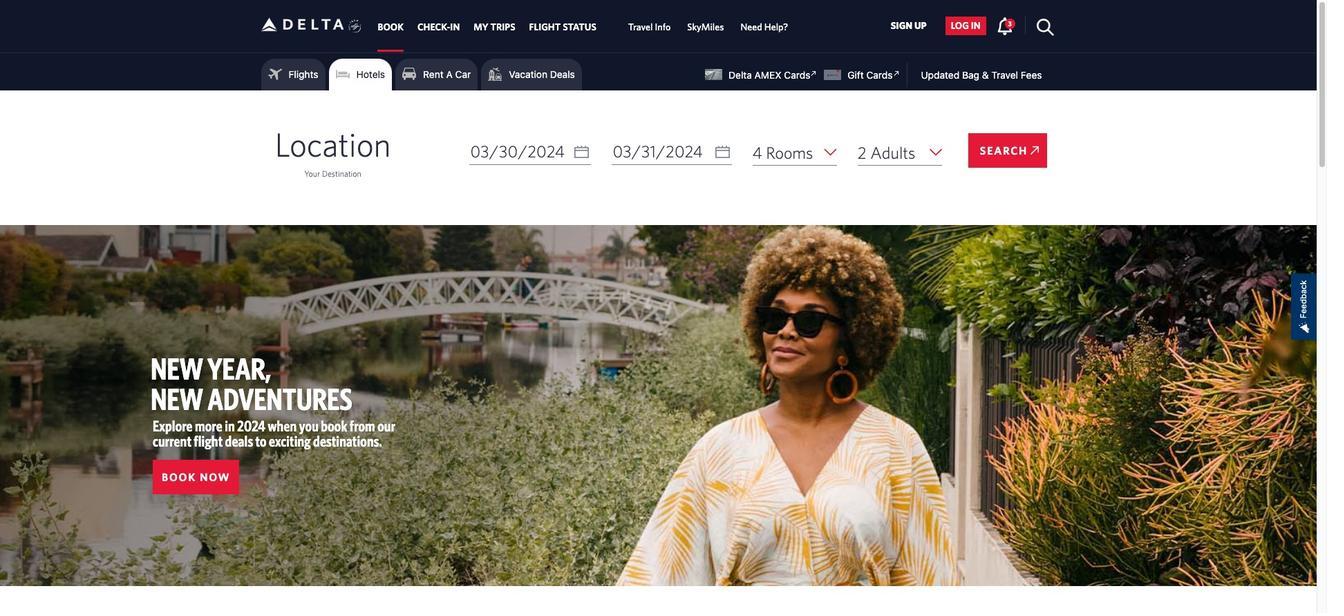 Task type: vqa. For each thing, say whether or not it's contained in the screenshot.
Field
no



Task type: locate. For each thing, give the bounding box(es) containing it.
book right skyteam image
[[378, 22, 404, 33]]

a
[[446, 68, 453, 80]]

in inside explore more in 2024 when you book from our current flight deals to exciting destinations.
[[225, 418, 235, 435]]

in right 'more'
[[225, 418, 235, 435]]

our
[[378, 418, 396, 435]]

cards right gift
[[867, 69, 893, 81]]

trips
[[491, 22, 515, 33]]

this link opens another site in a new window that may not follow the same accessibility policies as delta air lines. image right gift
[[890, 67, 903, 80]]

0 horizontal spatial in
[[225, 418, 235, 435]]

1 horizontal spatial this link opens another site in a new window that may not follow the same accessibility policies as delta air lines. image
[[890, 67, 903, 80]]

updated bag & travel fees link
[[907, 69, 1042, 81]]

0 horizontal spatial travel
[[628, 22, 653, 33]]

tab list containing book
[[371, 0, 797, 52]]

my trips
[[474, 22, 515, 33]]

book left now
[[162, 472, 196, 484]]

0 vertical spatial in
[[971, 20, 981, 31]]

1 horizontal spatial cards
[[867, 69, 893, 81]]

1 vertical spatial in
[[225, 418, 235, 435]]

from
[[350, 418, 375, 435]]

travel
[[628, 22, 653, 33], [992, 69, 1018, 81]]

3
[[1008, 19, 1012, 28]]

book for book now
[[162, 472, 196, 484]]

bag
[[962, 69, 980, 81]]

my trips link
[[474, 15, 515, 40]]

delta amex cards link
[[705, 67, 821, 81]]

1 horizontal spatial book
[[378, 22, 404, 33]]

deals
[[225, 433, 253, 450]]

cards right amex
[[784, 69, 811, 81]]

this link opens another site in a new window that may not follow the same accessibility policies as delta air lines. image inside gift cards link
[[890, 67, 903, 80]]

1 this link opens another site in a new window that may not follow the same accessibility policies as delta air lines. image from the left
[[808, 67, 821, 80]]

skymiles link
[[687, 15, 724, 40]]

2 this link opens another site in a new window that may not follow the same accessibility policies as delta air lines. image from the left
[[890, 67, 903, 80]]

flight status
[[529, 22, 597, 33]]

0 horizontal spatial cards
[[784, 69, 811, 81]]

hotels link
[[336, 64, 385, 85]]

delta
[[729, 69, 752, 81]]

0 horizontal spatial this link opens another site in a new window that may not follow the same accessibility policies as delta air lines. image
[[808, 67, 821, 80]]

book now
[[162, 472, 231, 484]]

in inside button
[[971, 20, 981, 31]]

amex
[[755, 69, 782, 81]]

log
[[951, 20, 969, 31]]

1 vertical spatial travel
[[992, 69, 1018, 81]]

explore more in 2024 when you book from our current flight deals to exciting destinations. link
[[153, 418, 396, 450]]

need
[[741, 22, 762, 33]]

sign up
[[891, 20, 927, 31]]

flight status link
[[529, 15, 597, 40]]

adventures
[[208, 382, 352, 417]]

3 link
[[997, 16, 1015, 34]]

1 horizontal spatial in
[[971, 20, 981, 31]]

current
[[153, 433, 192, 450]]

this link opens another site in a new window that may not follow the same accessibility policies as delta air lines. image for delta amex cards
[[808, 67, 821, 80]]

None date field
[[469, 139, 591, 165], [611, 139, 732, 165], [469, 139, 591, 165], [611, 139, 732, 165]]

0 vertical spatial book
[[378, 22, 404, 33]]

location
[[275, 125, 391, 164]]

0 vertical spatial travel
[[628, 22, 653, 33]]

when
[[268, 418, 297, 435]]

gift
[[848, 69, 864, 81]]

sign
[[891, 20, 913, 31]]

deals
[[550, 68, 575, 80]]

travel right &
[[992, 69, 1018, 81]]

year,
[[208, 351, 271, 386]]

in right log in the right of the page
[[971, 20, 981, 31]]

travel info
[[628, 22, 671, 33]]

new
[[151, 351, 203, 386], [151, 382, 203, 417]]

check-in link
[[418, 15, 460, 40]]

this link opens another site in a new window that may not follow the same accessibility policies as delta air lines. image
[[808, 67, 821, 80], [890, 67, 903, 80]]

sign up link
[[885, 16, 932, 35]]

book for book
[[378, 22, 404, 33]]

delta air lines image
[[261, 3, 344, 46]]

book inside tab list
[[378, 22, 404, 33]]

this link opens another site in a new window that may not follow the same accessibility policies as delta air lines. image inside delta amex cards link
[[808, 67, 821, 80]]

cards
[[784, 69, 811, 81], [867, 69, 893, 81]]

this link opens another site in a new window that may not follow the same accessibility policies as delta air lines. image left gift
[[808, 67, 821, 80]]

1 vertical spatial book
[[162, 472, 196, 484]]

tab list
[[371, 0, 797, 52]]

book
[[378, 22, 404, 33], [162, 472, 196, 484]]

flights link
[[268, 64, 318, 85]]

travel left info
[[628, 22, 653, 33]]

skyteam image
[[348, 5, 362, 48]]

hotels
[[356, 68, 385, 80]]

book
[[321, 418, 347, 435]]

gift cards
[[848, 69, 893, 81]]

info
[[655, 22, 671, 33]]

0 horizontal spatial book
[[162, 472, 196, 484]]

in
[[971, 20, 981, 31], [225, 418, 235, 435]]

book now link
[[153, 460, 240, 495]]



Task type: describe. For each thing, give the bounding box(es) containing it.
to
[[255, 433, 267, 450]]

exciting
[[269, 433, 311, 450]]

fees
[[1021, 69, 1042, 81]]

now
[[200, 472, 231, 484]]

check-
[[418, 22, 450, 33]]

2024
[[237, 418, 266, 435]]

book link
[[378, 15, 404, 40]]

check-in
[[418, 22, 460, 33]]

search button
[[969, 133, 1048, 168]]

in
[[450, 22, 460, 33]]

vacation deals link
[[488, 64, 575, 85]]

log in
[[951, 20, 981, 31]]

1 horizontal spatial travel
[[992, 69, 1018, 81]]

new year, new adventures
[[151, 351, 352, 417]]

travel inside tab list
[[628, 22, 653, 33]]

this link opens another site in a new window that may not follow the same accessibility policies as delta air lines. image for gift cards
[[890, 67, 903, 80]]

your
[[304, 169, 320, 178]]

1 cards from the left
[[784, 69, 811, 81]]

skymiles
[[687, 22, 724, 33]]

travel info link
[[628, 15, 671, 40]]

car
[[455, 68, 471, 80]]

2 cards from the left
[[867, 69, 893, 81]]

delta amex cards
[[729, 69, 811, 81]]

status
[[563, 22, 597, 33]]

rent a car
[[423, 68, 471, 80]]

destinations.
[[313, 433, 382, 450]]

help?
[[765, 22, 788, 33]]

need help?
[[741, 22, 788, 33]]

gift cards link
[[824, 67, 903, 81]]

rent
[[423, 68, 444, 80]]

&
[[982, 69, 989, 81]]

location your destination
[[275, 125, 391, 178]]

flights
[[289, 68, 318, 80]]

flight
[[529, 22, 561, 33]]

explore
[[153, 418, 193, 435]]

you
[[299, 418, 319, 435]]

destination
[[322, 169, 361, 178]]

2 new from the top
[[151, 382, 203, 417]]

rent a car link
[[402, 64, 471, 85]]

up
[[915, 20, 927, 31]]

search
[[980, 144, 1028, 157]]

vacation
[[509, 68, 548, 80]]

need help? link
[[741, 15, 788, 40]]

1 new from the top
[[151, 351, 203, 386]]

more
[[195, 418, 222, 435]]

updated bag & travel fees
[[921, 69, 1042, 81]]

log in button
[[946, 16, 986, 35]]

explore more in 2024 when you book from our current flight deals to exciting destinations.
[[153, 418, 396, 450]]

updated
[[921, 69, 960, 81]]

flight
[[194, 433, 223, 450]]

my
[[474, 22, 488, 33]]

vacation deals
[[509, 68, 575, 80]]



